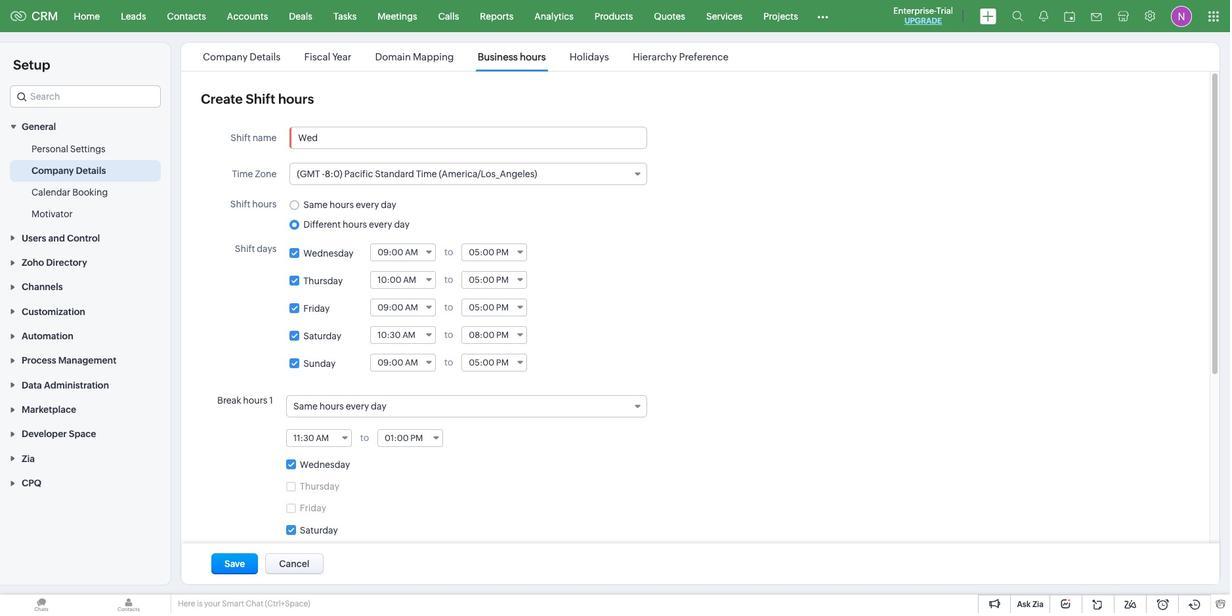 Task type: describe. For each thing, give the bounding box(es) containing it.
different hours every day
[[304, 220, 410, 230]]

(ctrl+space)
[[265, 600, 311, 609]]

zia button
[[0, 446, 171, 471]]

shift for shift hours
[[230, 199, 250, 210]]

meetings
[[378, 11, 418, 21]]

hours left 2
[[242, 582, 266, 592]]

year
[[333, 51, 352, 62]]

cpq
[[22, 478, 41, 489]]

calendar image
[[1065, 11, 1076, 21]]

name
[[253, 133, 277, 143]]

accounts link
[[217, 0, 279, 32]]

general
[[22, 122, 56, 132]]

zoho
[[22, 257, 44, 268]]

domain mapping
[[375, 51, 454, 62]]

0 vertical spatial same
[[304, 200, 328, 210]]

to for saturday
[[445, 330, 454, 340]]

break for break hours 1
[[217, 396, 241, 406]]

0 vertical spatial saturday
[[304, 331, 342, 341]]

mails element
[[1084, 1, 1111, 31]]

chats image
[[0, 595, 83, 613]]

meetings link
[[367, 0, 428, 32]]

home link
[[63, 0, 110, 32]]

directory
[[46, 257, 87, 268]]

process management
[[22, 356, 117, 366]]

analytics
[[535, 11, 574, 21]]

leads link
[[110, 0, 157, 32]]

customization
[[22, 307, 85, 317]]

calendar booking link
[[32, 186, 108, 199]]

shift name
[[231, 133, 277, 143]]

contacts image
[[87, 595, 170, 613]]

1 horizontal spatial company details link
[[201, 51, 283, 62]]

here
[[178, 600, 195, 609]]

analytics link
[[524, 0, 584, 32]]

developer
[[22, 429, 67, 440]]

space
[[69, 429, 96, 440]]

shift right create
[[246, 91, 275, 106]]

list containing company details
[[191, 43, 741, 71]]

1 time from the left
[[232, 169, 253, 179]]

shift for shift name
[[231, 133, 251, 143]]

trial
[[937, 6, 954, 16]]

crm link
[[11, 9, 58, 23]]

create
[[201, 91, 243, 106]]

channels button
[[0, 275, 171, 299]]

time zone
[[232, 169, 277, 179]]

your
[[204, 600, 221, 609]]

-
[[322, 169, 325, 179]]

domain mapping link
[[373, 51, 456, 62]]

details inside list
[[250, 51, 281, 62]]

zoho directory
[[22, 257, 87, 268]]

break hours 2
[[216, 582, 273, 592]]

holidays
[[570, 51, 609, 62]]

save button
[[211, 554, 258, 575]]

(gmt -8:0) pacific standard time (america/los_angeles)
[[297, 169, 538, 179]]

calls link
[[428, 0, 470, 32]]

Search text field
[[11, 86, 160, 107]]

process management button
[[0, 348, 171, 373]]

booking
[[72, 187, 108, 198]]

search element
[[1005, 0, 1032, 32]]

1 vertical spatial day
[[394, 220, 410, 230]]

projects link
[[753, 0, 809, 32]]

settings
[[70, 144, 106, 155]]

developer space button
[[0, 422, 171, 446]]

1 vertical spatial sunday
[[300, 547, 332, 558]]

day inside field
[[371, 402, 387, 412]]

marketplace button
[[0, 397, 171, 422]]

and
[[48, 233, 65, 243]]

shift for shift days
[[235, 244, 255, 254]]

developer space
[[22, 429, 96, 440]]

ask zia
[[1018, 600, 1044, 610]]

1 vertical spatial thursday
[[300, 481, 340, 492]]

time inside field
[[416, 169, 437, 179]]

calendar booking
[[32, 187, 108, 198]]

business
[[478, 51, 518, 62]]

users and control
[[22, 233, 100, 243]]

search image
[[1013, 11, 1024, 22]]

setup
[[13, 57, 50, 72]]

crm
[[32, 9, 58, 23]]

zoho directory button
[[0, 250, 171, 275]]

0 vertical spatial thursday
[[304, 276, 343, 286]]

0 vertical spatial sunday
[[304, 358, 336, 369]]

data administration
[[22, 380, 109, 391]]

zone
[[255, 169, 277, 179]]

create shift hours
[[201, 91, 314, 106]]

data administration button
[[0, 373, 171, 397]]

general region
[[0, 139, 171, 226]]

holidays link
[[568, 51, 611, 62]]

preference
[[679, 51, 729, 62]]

reports
[[480, 11, 514, 21]]

products link
[[584, 0, 644, 32]]

hierarchy
[[633, 51, 677, 62]]

0 vertical spatial every
[[356, 200, 379, 210]]

cancel
[[279, 559, 310, 569]]

motivator
[[32, 209, 73, 220]]

domain
[[375, 51, 411, 62]]

same hours every day inside field
[[294, 402, 387, 412]]



Task type: vqa. For each thing, say whether or not it's contained in the screenshot.
the bottom Search text box
no



Task type: locate. For each thing, give the bounding box(es) containing it.
1 vertical spatial wednesday
[[300, 460, 350, 470]]

0 horizontal spatial time
[[232, 169, 253, 179]]

hours up different hours every day
[[330, 200, 354, 210]]

shift down the time zone
[[230, 199, 250, 210]]

0 vertical spatial company
[[203, 51, 248, 62]]

company details inside "general" region
[[32, 166, 106, 176]]

contacts
[[167, 11, 206, 21]]

1 horizontal spatial zia
[[1033, 600, 1044, 610]]

None field
[[10, 85, 161, 108]]

wednesday
[[304, 248, 354, 259], [300, 460, 350, 470]]

1 vertical spatial company details link
[[32, 164, 106, 178]]

pacific
[[345, 169, 373, 179]]

1 horizontal spatial company details
[[203, 51, 281, 62]]

personal settings link
[[32, 143, 106, 156]]

hours right different
[[343, 220, 367, 230]]

0 horizontal spatial zia
[[22, 454, 35, 464]]

home
[[74, 11, 100, 21]]

8:0)
[[325, 169, 343, 179]]

break up smart
[[216, 582, 240, 592]]

same inside same hours every day field
[[294, 402, 318, 412]]

mapping
[[413, 51, 454, 62]]

hours inside field
[[320, 402, 344, 412]]

company
[[203, 51, 248, 62], [32, 166, 74, 176]]

break hours 1
[[217, 396, 273, 406]]

0 horizontal spatial company details
[[32, 166, 106, 176]]

Same hours every day field
[[286, 396, 648, 418]]

0 horizontal spatial company details link
[[32, 164, 106, 178]]

users and control button
[[0, 226, 171, 250]]

quotes link
[[644, 0, 696, 32]]

signals image
[[1040, 11, 1049, 22]]

company up calendar
[[32, 166, 74, 176]]

smart
[[222, 600, 244, 609]]

to for wednesday
[[445, 247, 454, 258]]

company up create
[[203, 51, 248, 62]]

company details
[[203, 51, 281, 62], [32, 166, 106, 176]]

create menu element
[[973, 0, 1005, 32]]

list
[[191, 43, 741, 71]]

shift days
[[235, 244, 277, 254]]

2 vertical spatial day
[[371, 402, 387, 412]]

company details inside list
[[203, 51, 281, 62]]

details inside "general" region
[[76, 166, 106, 176]]

calendar
[[32, 187, 71, 198]]

details
[[250, 51, 281, 62], [76, 166, 106, 176]]

hours down zone at top
[[252, 199, 277, 210]]

company details link down the personal settings
[[32, 164, 106, 178]]

0 vertical spatial company details
[[203, 51, 281, 62]]

0 vertical spatial zia
[[22, 454, 35, 464]]

cpq button
[[0, 471, 171, 495]]

1 horizontal spatial time
[[416, 169, 437, 179]]

process
[[22, 356, 56, 366]]

ask
[[1018, 600, 1031, 610]]

business hours
[[478, 51, 546, 62]]

None text field
[[371, 272, 436, 289], [371, 300, 436, 316], [371, 327, 436, 344], [371, 355, 436, 371], [287, 430, 351, 447], [378, 430, 443, 447], [371, 272, 436, 289], [371, 300, 436, 316], [371, 327, 436, 344], [371, 355, 436, 371], [287, 430, 351, 447], [378, 430, 443, 447]]

products
[[595, 11, 633, 21]]

break
[[217, 396, 241, 406], [216, 582, 240, 592]]

sunday
[[304, 358, 336, 369], [300, 547, 332, 558]]

thursday
[[304, 276, 343, 286], [300, 481, 340, 492]]

company details link down accounts link
[[201, 51, 283, 62]]

Other Modules field
[[809, 6, 837, 27]]

1 vertical spatial company
[[32, 166, 74, 176]]

administration
[[44, 380, 109, 391]]

details up create shift hours
[[250, 51, 281, 62]]

details up booking on the top of page
[[76, 166, 106, 176]]

to for friday
[[445, 302, 454, 313]]

0 vertical spatial day
[[381, 200, 397, 210]]

quotes
[[654, 11, 686, 21]]

0 vertical spatial company details link
[[201, 51, 283, 62]]

0 vertical spatial details
[[250, 51, 281, 62]]

hours left 1
[[243, 396, 268, 406]]

company inside "general" region
[[32, 166, 74, 176]]

personal
[[32, 144, 68, 155]]

E.g.: US Shift text field
[[291, 127, 647, 148]]

break for break hours 2
[[216, 582, 240, 592]]

shift left "name"
[[231, 133, 251, 143]]

to for sunday
[[445, 358, 454, 368]]

None text field
[[371, 245, 436, 261], [463, 245, 527, 261], [463, 272, 527, 289], [463, 300, 527, 316], [463, 327, 527, 344], [463, 355, 527, 371], [371, 245, 436, 261], [463, 245, 527, 261], [463, 272, 527, 289], [463, 300, 527, 316], [463, 327, 527, 344], [463, 355, 527, 371]]

break left 1
[[217, 396, 241, 406]]

every
[[356, 200, 379, 210], [369, 220, 392, 230], [346, 402, 369, 412]]

customization button
[[0, 299, 171, 324]]

general button
[[0, 114, 171, 139]]

same right 1
[[294, 402, 318, 412]]

same hours every day
[[304, 200, 397, 210], [294, 402, 387, 412]]

1 vertical spatial company details
[[32, 166, 106, 176]]

1 vertical spatial every
[[369, 220, 392, 230]]

save
[[225, 559, 245, 569]]

0 vertical spatial break
[[217, 396, 241, 406]]

0 horizontal spatial details
[[76, 166, 106, 176]]

accounts
[[227, 11, 268, 21]]

1
[[269, 396, 273, 406]]

upgrade
[[905, 16, 943, 26]]

0 vertical spatial friday
[[304, 303, 330, 314]]

calls
[[439, 11, 459, 21]]

automation button
[[0, 324, 171, 348]]

(GMT -8:0) Pacific Standard Time (America/Los_Angeles) field
[[290, 163, 648, 185]]

users
[[22, 233, 46, 243]]

1 vertical spatial break
[[216, 582, 240, 592]]

0 horizontal spatial company
[[32, 166, 74, 176]]

company details link
[[201, 51, 283, 62], [32, 164, 106, 178]]

1 vertical spatial friday
[[300, 503, 326, 514]]

standard
[[375, 169, 414, 179]]

different
[[304, 220, 341, 230]]

1 vertical spatial same hours every day
[[294, 402, 387, 412]]

company details down accounts link
[[203, 51, 281, 62]]

contacts link
[[157, 0, 217, 32]]

zia inside 'dropdown button'
[[22, 454, 35, 464]]

channels
[[22, 282, 63, 293]]

cancel button
[[266, 554, 323, 575]]

fiscal year link
[[302, 51, 354, 62]]

zia up cpq
[[22, 454, 35, 464]]

profile image
[[1172, 6, 1193, 27]]

is
[[197, 600, 203, 609]]

fiscal
[[304, 51, 331, 62]]

motivator link
[[32, 208, 73, 221]]

every inside field
[[346, 402, 369, 412]]

1 horizontal spatial details
[[250, 51, 281, 62]]

(gmt
[[297, 169, 320, 179]]

0 vertical spatial same hours every day
[[304, 200, 397, 210]]

time left zone at top
[[232, 169, 253, 179]]

hours down the fiscal
[[278, 91, 314, 106]]

automation
[[22, 331, 73, 342]]

time
[[232, 169, 253, 179], [416, 169, 437, 179]]

personal settings
[[32, 144, 106, 155]]

days
[[257, 244, 277, 254]]

time right standard on the top
[[416, 169, 437, 179]]

zia
[[22, 454, 35, 464], [1033, 600, 1044, 610]]

hours inside list
[[520, 51, 546, 62]]

mails image
[[1092, 13, 1103, 21]]

2 time from the left
[[416, 169, 437, 179]]

fiscal year
[[304, 51, 352, 62]]

services link
[[696, 0, 753, 32]]

tasks
[[334, 11, 357, 21]]

services
[[707, 11, 743, 21]]

create menu image
[[981, 8, 997, 24]]

hours right 1
[[320, 402, 344, 412]]

2
[[268, 582, 273, 592]]

1 vertical spatial same
[[294, 402, 318, 412]]

0 vertical spatial wednesday
[[304, 248, 354, 259]]

hours right business
[[520, 51, 546, 62]]

same up different
[[304, 200, 328, 210]]

shift hours
[[230, 199, 277, 210]]

control
[[67, 233, 100, 243]]

management
[[58, 356, 117, 366]]

profile element
[[1164, 0, 1201, 32]]

zia right ask at the bottom of the page
[[1033, 600, 1044, 610]]

signals element
[[1032, 0, 1057, 32]]

2 vertical spatial every
[[346, 402, 369, 412]]

shift left days
[[235, 244, 255, 254]]

company inside list
[[203, 51, 248, 62]]

1 horizontal spatial company
[[203, 51, 248, 62]]

1 vertical spatial zia
[[1033, 600, 1044, 610]]

company details link inside "general" region
[[32, 164, 106, 178]]

chat
[[246, 600, 263, 609]]

1 vertical spatial details
[[76, 166, 106, 176]]

1 vertical spatial saturday
[[300, 525, 338, 536]]

to for thursday
[[445, 275, 454, 285]]

friday
[[304, 303, 330, 314], [300, 503, 326, 514]]

business hours link
[[476, 51, 548, 62]]

leads
[[121, 11, 146, 21]]

deals
[[289, 11, 313, 21]]

hierarchy preference link
[[631, 51, 731, 62]]

company details down the personal settings
[[32, 166, 106, 176]]

here is your smart chat (ctrl+space)
[[178, 600, 311, 609]]

enterprise-
[[894, 6, 937, 16]]



